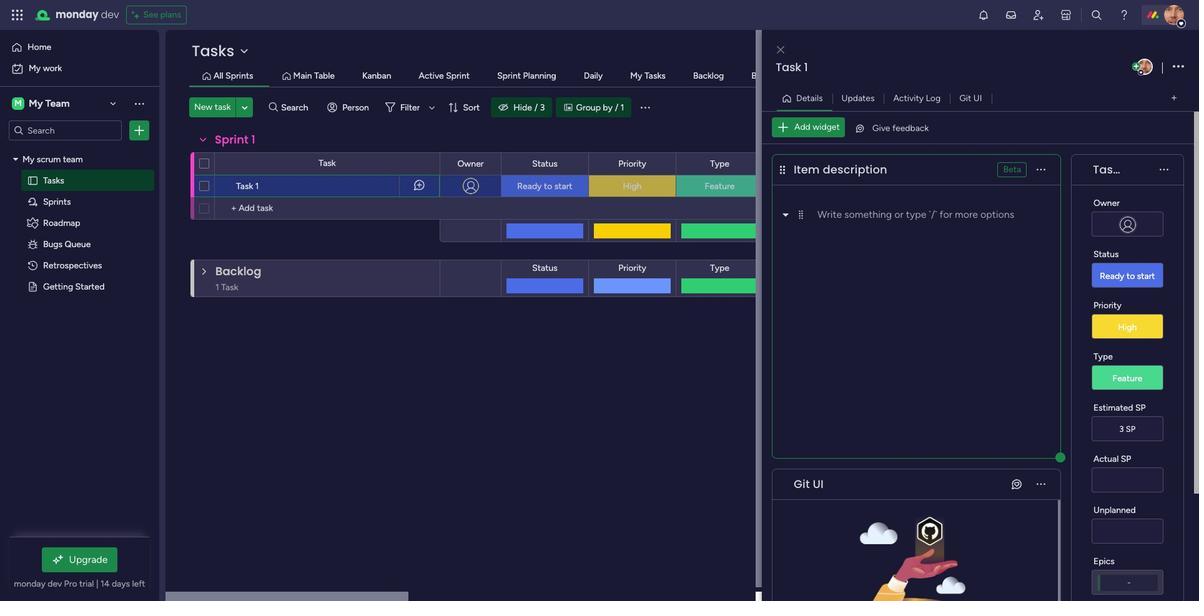 Task type: vqa. For each thing, say whether or not it's contained in the screenshot.
Pro
yes



Task type: locate. For each thing, give the bounding box(es) containing it.
actual sp
[[1094, 454, 1132, 465]]

0 vertical spatial sprints
[[226, 71, 253, 81]]

1 vertical spatial ui
[[813, 477, 824, 492]]

1 horizontal spatial sprint
[[446, 71, 470, 81]]

menu image
[[639, 101, 652, 114]]

hide
[[514, 102, 532, 113]]

backlog inside button
[[693, 71, 724, 81]]

sp right actual
[[1121, 454, 1132, 465]]

task 1 down sprint 1 field
[[236, 181, 259, 192]]

to
[[544, 181, 552, 191], [1127, 271, 1135, 281]]

monday for monday dev
[[56, 7, 98, 22]]

getting started
[[43, 281, 105, 292]]

ui for "git ui" field
[[813, 477, 824, 492]]

1
[[804, 59, 808, 75], [621, 102, 624, 113], [251, 132, 255, 147], [255, 181, 259, 192]]

home
[[27, 42, 51, 52]]

0 vertical spatial ready to start
[[517, 181, 573, 191]]

sp for actual sp
[[1121, 454, 1132, 465]]

0 vertical spatial status
[[532, 158, 558, 169]]

all sprints button
[[211, 69, 256, 83]]

1 horizontal spatial ui
[[974, 93, 982, 103]]

ui inside field
[[813, 477, 824, 492]]

2 vertical spatial priority
[[1094, 300, 1122, 311]]

1 horizontal spatial to
[[1127, 271, 1135, 281]]

Status field
[[529, 157, 561, 171], [529, 262, 561, 275]]

sprints inside button
[[226, 71, 253, 81]]

option
[[0, 148, 159, 150]]

monday for monday dev pro trial | 14 days left
[[14, 579, 45, 590]]

sprint for sprint 1
[[215, 132, 248, 147]]

1 vertical spatial more dots image
[[1037, 480, 1046, 489]]

task inside field
[[776, 59, 802, 75]]

1 horizontal spatial /
[[615, 102, 619, 113]]

work
[[43, 63, 62, 74]]

list box
[[0, 146, 159, 466]]

monday
[[56, 7, 98, 22], [14, 579, 45, 590]]

2 vertical spatial tasks
[[43, 175, 64, 186]]

tasks up all
[[192, 41, 234, 61]]

tab list
[[189, 66, 1174, 87]]

git ui for the git ui button at the top right of the page
[[960, 93, 982, 103]]

my up menu image
[[630, 71, 642, 81]]

git for the git ui button at the top right of the page
[[960, 93, 972, 103]]

sprint left the planning
[[497, 71, 521, 81]]

1 horizontal spatial task
[[319, 158, 336, 169]]

tasks inside button
[[645, 71, 666, 81]]

1 vertical spatial backlog
[[216, 264, 261, 279]]

0 horizontal spatial dev
[[48, 579, 62, 590]]

add widget
[[795, 122, 840, 132]]

2 status field from the top
[[529, 262, 561, 275]]

home option
[[7, 37, 152, 57]]

1 vertical spatial feature
[[1113, 373, 1143, 384]]

sprints right all
[[226, 71, 253, 81]]

task down close icon
[[776, 59, 802, 75]]

0 horizontal spatial ui
[[813, 477, 824, 492]]

new task
[[194, 102, 231, 112]]

estimated sp
[[1094, 403, 1146, 414]]

0 horizontal spatial start
[[555, 181, 573, 191]]

monday dev pro trial | 14 days left
[[14, 579, 145, 590]]

0 horizontal spatial to
[[544, 181, 552, 191]]

monday marketplace image
[[1060, 9, 1073, 21]]

0 vertical spatial git
[[960, 93, 972, 103]]

arrow down image
[[424, 100, 439, 115]]

backlog for backlog button
[[693, 71, 724, 81]]

more dots image
[[1160, 165, 1169, 175]]

dev left pro
[[48, 579, 62, 590]]

sp up 3 sp
[[1136, 403, 1146, 414]]

status
[[532, 158, 558, 169], [1094, 249, 1119, 260], [532, 263, 558, 274]]

1 horizontal spatial ready
[[1100, 271, 1125, 281]]

my inside "list box"
[[22, 154, 34, 164]]

1 horizontal spatial owner
[[1094, 198, 1120, 209]]

invite members image
[[1033, 9, 1045, 21]]

0 vertical spatial priority field
[[615, 157, 650, 171]]

git ui button
[[950, 88, 992, 108]]

0 vertical spatial ui
[[974, 93, 982, 103]]

my for my work
[[29, 63, 41, 74]]

0 vertical spatial type
[[710, 158, 730, 169]]

help
[[1146, 570, 1169, 583]]

1 horizontal spatial dev
[[101, 7, 119, 22]]

git ui inside field
[[794, 477, 824, 492]]

type for 2nd the type field from the top of the page
[[710, 263, 730, 274]]

sprint for sprint planning
[[497, 71, 521, 81]]

1 horizontal spatial feature
[[1113, 373, 1143, 384]]

1 vertical spatial type field
[[707, 262, 733, 275]]

epics
[[1094, 557, 1115, 567]]

Task 1 field
[[773, 59, 1130, 76]]

sprint
[[446, 71, 470, 81], [497, 71, 521, 81], [215, 132, 248, 147]]

0 vertical spatial start
[[555, 181, 573, 191]]

Type field
[[707, 157, 733, 171], [707, 262, 733, 275]]

ui inside button
[[974, 93, 982, 103]]

tasks inside "list box"
[[43, 175, 64, 186]]

0 horizontal spatial task 1
[[236, 181, 259, 192]]

1 horizontal spatial sprints
[[226, 71, 253, 81]]

menu image
[[796, 210, 806, 220]]

filter button
[[380, 97, 439, 117]]

m
[[14, 98, 22, 109]]

left
[[132, 579, 145, 590]]

2 horizontal spatial task
[[776, 59, 802, 75]]

1 horizontal spatial backlog
[[693, 71, 724, 81]]

1 more dots image from the top
[[1037, 165, 1046, 175]]

1 horizontal spatial git
[[960, 93, 972, 103]]

3 down the estimated sp
[[1120, 424, 1124, 434]]

backlog for backlog field
[[216, 264, 261, 279]]

0 vertical spatial tasks
[[192, 41, 234, 61]]

/
[[535, 102, 538, 113], [615, 102, 619, 113]]

update feed image
[[1005, 9, 1018, 21]]

details button
[[777, 88, 832, 108]]

1 vertical spatial git ui
[[794, 477, 824, 492]]

|
[[96, 579, 98, 590]]

unplanned
[[1094, 505, 1136, 516]]

description
[[823, 162, 888, 177]]

task down sprint 1 field
[[236, 181, 253, 192]]

pro
[[64, 579, 77, 590]]

0 horizontal spatial task
[[236, 181, 253, 192]]

1 status field from the top
[[529, 157, 561, 171]]

0 vertical spatial task
[[776, 59, 802, 75]]

owner
[[458, 158, 484, 169], [1094, 198, 1120, 209]]

1 horizontal spatial git ui
[[960, 93, 982, 103]]

0 horizontal spatial 3
[[540, 102, 545, 113]]

1 / from the left
[[535, 102, 538, 113]]

owner inside field
[[458, 158, 484, 169]]

1 vertical spatial owner
[[1094, 198, 1120, 209]]

sprints up roadmap on the top left of page
[[43, 196, 71, 207]]

my for my tasks
[[630, 71, 642, 81]]

task 1 down close icon
[[776, 59, 808, 75]]

my for my team
[[29, 97, 43, 109]]

my inside workspace selection element
[[29, 97, 43, 109]]

dapulse drag handle 3 image
[[780, 165, 785, 175]]

0 vertical spatial monday
[[56, 7, 98, 22]]

0 horizontal spatial git ui
[[794, 477, 824, 492]]

type
[[710, 158, 730, 169], [710, 263, 730, 274], [1094, 352, 1113, 362]]

git inside field
[[794, 477, 810, 492]]

1 vertical spatial ready
[[1100, 271, 1125, 281]]

my scrum team
[[22, 154, 83, 164]]

1 vertical spatial sprints
[[43, 196, 71, 207]]

monday up 'home' option
[[56, 7, 98, 22]]

2 horizontal spatial tasks
[[645, 71, 666, 81]]

my inside button
[[630, 71, 642, 81]]

my
[[29, 63, 41, 74], [630, 71, 642, 81], [29, 97, 43, 109], [22, 154, 34, 164]]

Search in workspace field
[[26, 123, 104, 138]]

0 vertical spatial dev
[[101, 7, 119, 22]]

task 1
[[776, 59, 808, 75], [236, 181, 259, 192]]

0 vertical spatial git ui
[[960, 93, 982, 103]]

0 horizontal spatial sprint
[[215, 132, 248, 147]]

0 vertical spatial to
[[544, 181, 552, 191]]

1 vertical spatial sp
[[1126, 424, 1136, 434]]

None field
[[1090, 162, 1128, 178]]

sp
[[1136, 403, 1146, 414], [1126, 424, 1136, 434], [1121, 454, 1132, 465]]

1 vertical spatial task
[[319, 158, 336, 169]]

team
[[63, 154, 83, 164]]

active sprint button
[[416, 69, 473, 83]]

dapulse addbtn image
[[1133, 62, 1141, 71]]

0 horizontal spatial ready
[[517, 181, 542, 191]]

my tasks button
[[627, 69, 669, 83]]

sprint inside button
[[497, 71, 521, 81]]

priority inside priority high
[[1094, 300, 1122, 311]]

1 vertical spatial monday
[[14, 579, 45, 590]]

see
[[143, 9, 158, 20]]

my left work
[[29, 63, 41, 74]]

/ right by on the top right of page
[[615, 102, 619, 113]]

1 vertical spatial priority field
[[615, 262, 650, 275]]

tasks up menu image
[[645, 71, 666, 81]]

1 vertical spatial to
[[1127, 271, 1135, 281]]

details
[[796, 93, 823, 103]]

actual
[[1094, 454, 1119, 465]]

more dots image
[[1037, 165, 1046, 175], [1037, 480, 1046, 489]]

git ui inside the git ui button
[[960, 93, 982, 103]]

0 vertical spatial status field
[[529, 157, 561, 171]]

1 vertical spatial tasks
[[645, 71, 666, 81]]

workspace selection element
[[12, 96, 72, 111]]

task up + add task text field
[[319, 158, 336, 169]]

days
[[112, 579, 130, 590]]

task
[[215, 102, 231, 112]]

trial
[[79, 579, 94, 590]]

sprint inside button
[[446, 71, 470, 81]]

0 vertical spatial type field
[[707, 157, 733, 171]]

widget
[[813, 122, 840, 132]]

backlog button
[[690, 69, 727, 83]]

0 horizontal spatial owner
[[458, 158, 484, 169]]

monday dev
[[56, 7, 119, 22]]

search everything image
[[1091, 9, 1103, 21]]

0 vertical spatial feature
[[705, 181, 735, 191]]

dev left see at top left
[[101, 7, 119, 22]]

sprint down task
[[215, 132, 248, 147]]

2 vertical spatial status
[[532, 263, 558, 274]]

3 right hide
[[540, 102, 545, 113]]

more dots image for git ui
[[1037, 480, 1046, 489]]

0 vertical spatial ready
[[517, 181, 542, 191]]

1 horizontal spatial ready to start
[[1100, 271, 1155, 281]]

1 vertical spatial git
[[794, 477, 810, 492]]

more dots image right beta
[[1037, 165, 1046, 175]]

0 horizontal spatial tasks
[[43, 175, 64, 186]]

sprint inside field
[[215, 132, 248, 147]]

more dots image right give feedback icon
[[1037, 480, 1046, 489]]

new task button
[[189, 97, 236, 117]]

type inside type feature
[[1094, 352, 1113, 362]]

0 horizontal spatial /
[[535, 102, 538, 113]]

priority
[[619, 158, 646, 169], [619, 263, 646, 274], [1094, 300, 1122, 311]]

-
[[1128, 578, 1131, 588]]

0 horizontal spatial backlog
[[216, 264, 261, 279]]

Item description field
[[791, 162, 891, 178]]

git for "git ui" field
[[794, 477, 810, 492]]

sprint planning button
[[494, 69, 560, 83]]

high inside priority high
[[1119, 322, 1137, 333]]

1 vertical spatial type
[[710, 263, 730, 274]]

2 vertical spatial type
[[1094, 352, 1113, 362]]

retrospectives
[[43, 260, 102, 270]]

tasks
[[192, 41, 234, 61], [645, 71, 666, 81], [43, 175, 64, 186]]

feature inside type feature
[[1113, 373, 1143, 384]]

sp for 3 sp
[[1126, 424, 1136, 434]]

1 vertical spatial task 1
[[236, 181, 259, 192]]

my right workspace image
[[29, 97, 43, 109]]

updates button
[[832, 88, 884, 108]]

0 vertical spatial more dots image
[[1037, 165, 1046, 175]]

my for my scrum team
[[22, 154, 34, 164]]

0 horizontal spatial git
[[794, 477, 810, 492]]

person button
[[322, 97, 377, 117]]

1 vertical spatial priority
[[619, 263, 646, 274]]

0 vertical spatial owner
[[458, 158, 484, 169]]

task
[[776, 59, 802, 75], [319, 158, 336, 169], [236, 181, 253, 192]]

0 horizontal spatial monday
[[14, 579, 45, 590]]

3 sp
[[1120, 424, 1136, 434]]

1 inside field
[[804, 59, 808, 75]]

upgrade button
[[42, 548, 118, 573]]

1 horizontal spatial monday
[[56, 7, 98, 22]]

0 horizontal spatial ready to start
[[517, 181, 573, 191]]

my right caret down image
[[22, 154, 34, 164]]

dev
[[101, 7, 119, 22], [48, 579, 62, 590]]

angle down image
[[242, 103, 248, 112]]

tasks right public board icon
[[43, 175, 64, 186]]

backlog inside field
[[216, 264, 261, 279]]

1 vertical spatial status
[[1094, 249, 1119, 260]]

sprint 1
[[215, 132, 255, 147]]

git inside button
[[960, 93, 972, 103]]

help button
[[1136, 566, 1179, 587]]

add view image
[[1172, 94, 1177, 103]]

0 vertical spatial backlog
[[693, 71, 724, 81]]

0 vertical spatial sp
[[1136, 403, 1146, 414]]

sprints
[[226, 71, 253, 81], [43, 196, 71, 207]]

1 vertical spatial status field
[[529, 262, 561, 275]]

options image
[[1173, 58, 1184, 75]]

1 horizontal spatial 3
[[1120, 424, 1124, 434]]

monday left pro
[[14, 579, 45, 590]]

2 more dots image from the top
[[1037, 480, 1046, 489]]

Priority field
[[615, 157, 650, 171], [615, 262, 650, 275]]

my inside option
[[29, 63, 41, 74]]

0 vertical spatial task 1
[[776, 59, 808, 75]]

1 horizontal spatial high
[[1119, 322, 1137, 333]]

1 vertical spatial start
[[1137, 271, 1155, 281]]

high
[[623, 181, 642, 191], [1119, 322, 1137, 333]]

sprint right active
[[446, 71, 470, 81]]

1 horizontal spatial task 1
[[776, 59, 808, 75]]

1 horizontal spatial start
[[1137, 271, 1155, 281]]

1 vertical spatial high
[[1119, 322, 1137, 333]]

sp down the estimated sp
[[1126, 424, 1136, 434]]

hide / 3
[[514, 102, 545, 113]]

1 vertical spatial dev
[[48, 579, 62, 590]]

0 horizontal spatial sprints
[[43, 196, 71, 207]]

2 vertical spatial sp
[[1121, 454, 1132, 465]]

2 horizontal spatial sprint
[[497, 71, 521, 81]]

home link
[[7, 37, 152, 57]]

add
[[795, 122, 811, 132]]

0 horizontal spatial high
[[623, 181, 642, 191]]

/ right hide
[[535, 102, 538, 113]]



Task type: describe. For each thing, give the bounding box(es) containing it.
plans
[[160, 9, 181, 20]]

priority high
[[1094, 300, 1137, 333]]

options image
[[133, 124, 146, 137]]

see plans button
[[126, 6, 187, 24]]

Backlog field
[[212, 264, 265, 280]]

new
[[194, 102, 213, 112]]

tab list containing all sprints
[[189, 66, 1174, 87]]

+ Add task text field
[[221, 201, 434, 216]]

notifications image
[[978, 9, 990, 21]]

14
[[101, 579, 110, 590]]

roadmap
[[43, 217, 80, 228]]

status for 2nd "status" field from the bottom
[[532, 158, 558, 169]]

0 horizontal spatial feature
[[705, 181, 735, 191]]

sort
[[463, 102, 480, 113]]

item
[[794, 162, 820, 177]]

filter
[[400, 102, 420, 113]]

log
[[926, 93, 941, 103]]

1 type field from the top
[[707, 157, 733, 171]]

give
[[873, 123, 890, 133]]

public board image
[[27, 174, 39, 186]]

daily
[[584, 71, 603, 81]]

main
[[293, 71, 312, 81]]

1 inside field
[[251, 132, 255, 147]]

updates
[[842, 93, 875, 103]]

select product image
[[11, 9, 24, 21]]

all sprints
[[214, 71, 253, 81]]

person
[[342, 102, 369, 113]]

activity
[[894, 93, 924, 103]]

more dots image for item description
[[1037, 165, 1046, 175]]

give feedback
[[873, 123, 929, 133]]

dev for monday dev pro trial | 14 days left
[[48, 579, 62, 590]]

1 priority field from the top
[[615, 157, 650, 171]]

table
[[314, 71, 335, 81]]

kanban
[[362, 71, 391, 81]]

activity log button
[[884, 88, 950, 108]]

v2 search image
[[269, 100, 278, 114]]

task 1 inside task 1 field
[[776, 59, 808, 75]]

0 vertical spatial 3
[[540, 102, 545, 113]]

planning
[[523, 71, 556, 81]]

beta
[[1004, 164, 1021, 175]]

caret down image
[[13, 155, 18, 163]]

sp for estimated sp
[[1136, 403, 1146, 414]]

james peterson image
[[1164, 5, 1184, 25]]

group
[[576, 102, 601, 113]]

help image
[[1118, 9, 1131, 21]]

daily button
[[581, 69, 606, 83]]

Sprint 1 field
[[212, 132, 259, 148]]

activity log
[[894, 93, 941, 103]]

main table
[[293, 71, 335, 81]]

0 vertical spatial high
[[623, 181, 642, 191]]

tasks button
[[189, 41, 254, 61]]

Search field
[[278, 99, 316, 116]]

main table button
[[290, 69, 338, 83]]

type feature
[[1094, 352, 1143, 384]]

bugs queue
[[43, 239, 91, 249]]

2 priority field from the top
[[615, 262, 650, 275]]

started
[[75, 281, 105, 292]]

2 vertical spatial task
[[236, 181, 253, 192]]

see plans
[[143, 9, 181, 20]]

0 vertical spatial priority
[[619, 158, 646, 169]]

2 type field from the top
[[707, 262, 733, 275]]

my work option
[[7, 59, 152, 79]]

dev for monday dev
[[101, 7, 119, 22]]

give feedback button
[[850, 118, 934, 138]]

list box containing my scrum team
[[0, 146, 159, 466]]

2 / from the left
[[615, 102, 619, 113]]

upgrade
[[69, 554, 108, 566]]

feedback
[[893, 123, 929, 133]]

Git UI field
[[791, 477, 827, 493]]

ui for the git ui button at the top right of the page
[[974, 93, 982, 103]]

by
[[603, 102, 613, 113]]

workspace options image
[[133, 97, 146, 110]]

my work link
[[7, 59, 152, 79]]

sprint planning
[[497, 71, 556, 81]]

kanban button
[[359, 69, 395, 83]]

git ui for "git ui" field
[[794, 477, 824, 492]]

queue
[[65, 239, 91, 249]]

workspace image
[[12, 97, 24, 111]]

sort button
[[443, 97, 487, 117]]

scrum
[[37, 154, 61, 164]]

group by / 1
[[576, 102, 624, 113]]

all
[[214, 71, 223, 81]]

Owner field
[[454, 157, 487, 171]]

close image
[[777, 45, 785, 55]]

bugs
[[43, 239, 63, 249]]

getting
[[43, 281, 73, 292]]

give feedback image
[[1011, 478, 1023, 491]]

public board image
[[27, 280, 39, 292]]

active
[[419, 71, 444, 81]]

type for first the type field from the top of the page
[[710, 158, 730, 169]]

item description
[[794, 162, 888, 177]]

active sprint
[[419, 71, 470, 81]]

my work
[[29, 63, 62, 74]]

1 vertical spatial ready to start
[[1100, 271, 1155, 281]]

1 horizontal spatial tasks
[[192, 41, 234, 61]]

estimated
[[1094, 403, 1134, 414]]

team
[[45, 97, 70, 109]]

my team
[[29, 97, 70, 109]]

status for first "status" field from the bottom of the page
[[532, 263, 558, 274]]

1 vertical spatial 3
[[1120, 424, 1124, 434]]

my tasks
[[630, 71, 666, 81]]

add widget button
[[772, 117, 845, 137]]



